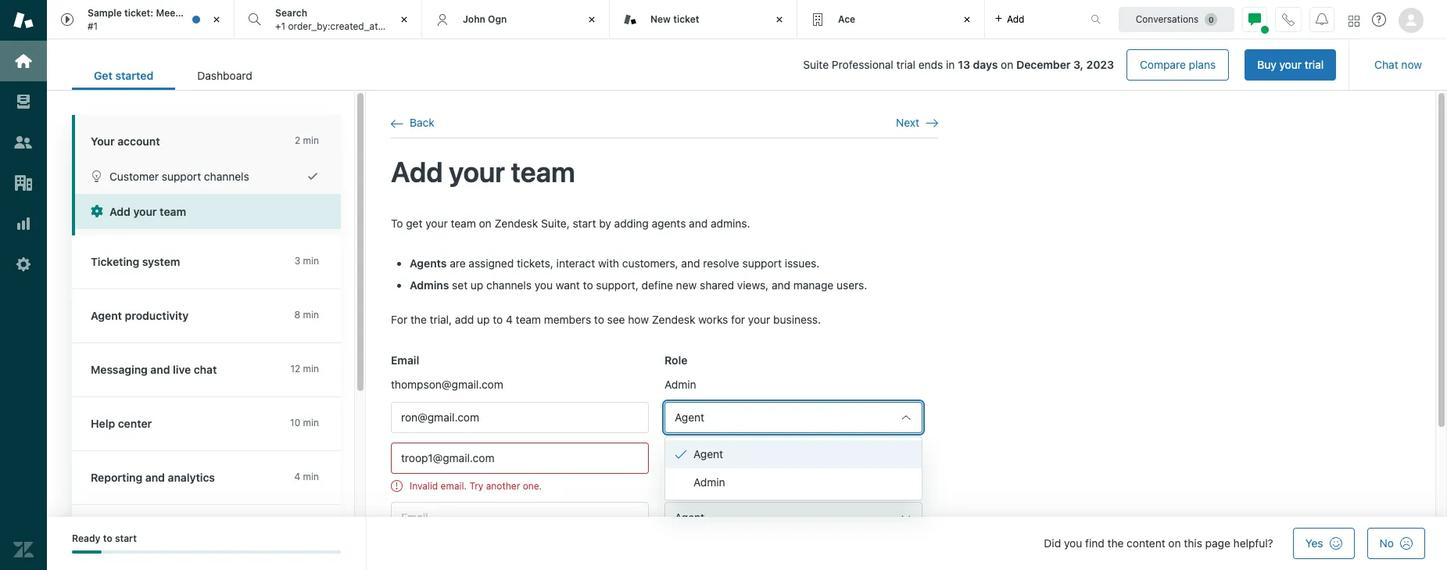 Task type: vqa. For each thing, say whether or not it's contained in the screenshot.
account
yes



Task type: locate. For each thing, give the bounding box(es) containing it.
ticket right "new"
[[673, 13, 700, 25]]

0 vertical spatial agent button
[[665, 402, 923, 433]]

yes button
[[1293, 528, 1355, 559]]

list box containing agent
[[665, 436, 923, 500]]

the right "meet"
[[182, 7, 197, 19]]

4 min
[[294, 471, 319, 482]]

0 vertical spatial you
[[535, 279, 553, 292]]

3 min
[[295, 255, 319, 267]]

up right set
[[471, 279, 484, 292]]

3 min from the top
[[303, 309, 319, 321]]

min for reporting and analytics
[[303, 471, 319, 482]]

find
[[1085, 536, 1105, 550]]

0 vertical spatial the
[[182, 7, 197, 19]]

close image
[[209, 12, 224, 27], [584, 12, 600, 27], [772, 12, 787, 27], [960, 12, 975, 27]]

close image inside ace tab
[[960, 12, 975, 27]]

1 vertical spatial agent button
[[665, 502, 923, 533]]

0 horizontal spatial support
[[162, 170, 201, 183]]

0 horizontal spatial zendesk
[[495, 216, 538, 230]]

4 min from the top
[[303, 363, 319, 375]]

1 tab from the left
[[47, 0, 235, 39]]

0 horizontal spatial the
[[182, 7, 197, 19]]

3
[[295, 255, 300, 267]]

2023
[[1087, 58, 1114, 71]]

tab
[[47, 0, 235, 39], [235, 0, 422, 39]]

1 min from the top
[[303, 135, 319, 146]]

1 vertical spatial 4
[[294, 471, 300, 482]]

invalid
[[410, 480, 438, 492]]

want
[[556, 279, 580, 292]]

on left this
[[1169, 536, 1181, 550]]

on right days
[[1001, 58, 1014, 71]]

10 min
[[290, 417, 319, 429]]

add up december
[[1007, 13, 1025, 25]]

progress bar image
[[72, 551, 102, 554]]

min inside your account heading
[[303, 135, 319, 146]]

up
[[471, 279, 484, 292], [477, 313, 490, 326]]

progress-bar progress bar
[[72, 551, 341, 554]]

tab list
[[72, 61, 274, 90]]

page
[[1206, 536, 1231, 550]]

1 vertical spatial the
[[410, 313, 427, 326]]

start left by
[[573, 216, 596, 230]]

reporting
[[91, 471, 143, 484]]

ticket right "meet"
[[199, 7, 225, 19]]

4 close image from the left
[[960, 12, 975, 27]]

1 email field from the top
[[391, 402, 649, 433]]

add down back button
[[391, 155, 443, 189]]

tabs tab list
[[47, 0, 1074, 39]]

0 horizontal spatial trial
[[897, 58, 916, 71]]

admin inside option
[[694, 475, 725, 489]]

0 horizontal spatial add
[[109, 205, 131, 218]]

shared
[[700, 279, 734, 292]]

0 vertical spatial add
[[1007, 13, 1025, 25]]

2 vertical spatial the
[[1108, 536, 1124, 550]]

channels down assigned at left top
[[486, 279, 532, 292]]

close image left ace
[[772, 12, 787, 27]]

1 agent button from the top
[[665, 402, 923, 433]]

support up add your team button
[[162, 170, 201, 183]]

trial left ends
[[897, 58, 916, 71]]

6 min from the top
[[303, 471, 319, 482]]

add right trial,
[[455, 313, 474, 326]]

0 vertical spatial start
[[573, 216, 596, 230]]

new ticket tab
[[610, 0, 798, 39]]

0 vertical spatial admin
[[665, 378, 697, 391]]

1 horizontal spatial add
[[1007, 13, 1025, 25]]

agent option
[[665, 440, 922, 468]]

2 horizontal spatial the
[[1108, 536, 1124, 550]]

channels up add your team button
[[204, 170, 249, 183]]

section containing suite professional trial ends in
[[287, 49, 1337, 81]]

and right views,
[[772, 279, 791, 292]]

on up assigned at left top
[[479, 216, 492, 230]]

1 vertical spatial you
[[1064, 536, 1082, 550]]

min right the 12
[[303, 363, 319, 375]]

to right ready on the left bottom of page
[[103, 533, 112, 544]]

by
[[599, 216, 611, 230]]

close image left add dropdown button
[[960, 12, 975, 27]]

manage
[[794, 279, 834, 292]]

define
[[642, 279, 673, 292]]

team up are
[[451, 216, 476, 230]]

1 horizontal spatial add
[[391, 155, 443, 189]]

up right trial,
[[477, 313, 490, 326]]

0 vertical spatial on
[[1001, 58, 1014, 71]]

min for agent productivity
[[303, 309, 319, 321]]

admin button
[[665, 443, 923, 474]]

messaging
[[91, 363, 148, 376]]

start right ready on the left bottom of page
[[115, 533, 137, 544]]

customer
[[109, 170, 159, 183]]

chat
[[194, 363, 217, 376]]

you
[[535, 279, 553, 292], [1064, 536, 1082, 550]]

4
[[506, 313, 513, 326], [294, 471, 300, 482]]

1 vertical spatial zendesk
[[652, 313, 696, 326]]

2 vertical spatial admin
[[694, 475, 725, 489]]

min inside agent productivity heading
[[303, 309, 319, 321]]

#1
[[88, 20, 98, 32]]

min inside help center heading
[[303, 417, 319, 429]]

to right want
[[583, 279, 593, 292]]

0 horizontal spatial ticket
[[199, 7, 225, 19]]

email.
[[441, 480, 467, 492]]

the inside sample ticket: meet the ticket #1
[[182, 7, 197, 19]]

1 vertical spatial add
[[455, 313, 474, 326]]

get help image
[[1372, 13, 1386, 27]]

add your team
[[391, 155, 575, 189], [109, 205, 186, 218]]

ticketing system
[[91, 255, 180, 268]]

and up the new
[[681, 257, 700, 270]]

1 horizontal spatial trial
[[1305, 58, 1324, 71]]

support up views,
[[743, 257, 782, 270]]

your account
[[91, 135, 160, 148]]

how
[[628, 313, 649, 326]]

the
[[182, 7, 197, 19], [410, 313, 427, 326], [1108, 536, 1124, 550]]

4 down 10
[[294, 471, 300, 482]]

system
[[142, 255, 180, 268]]

0 horizontal spatial on
[[479, 216, 492, 230]]

buy your trial
[[1258, 58, 1324, 71]]

close image for new ticket
[[772, 12, 787, 27]]

2 trial from the left
[[1305, 58, 1324, 71]]

and right the agents
[[689, 216, 708, 230]]

min inside ticketing system heading
[[303, 255, 319, 267]]

admin option
[[665, 468, 922, 497]]

1 horizontal spatial ticket
[[673, 13, 700, 25]]

account
[[117, 135, 160, 148]]

2 tab from the left
[[235, 0, 422, 39]]

0 vertical spatial 4
[[506, 313, 513, 326]]

for
[[731, 313, 745, 326]]

zendesk left suite,
[[495, 216, 538, 230]]

1 vertical spatial on
[[479, 216, 492, 230]]

you down tickets,
[[535, 279, 553, 292]]

8
[[294, 309, 300, 321]]

another
[[486, 480, 520, 492]]

team up suite,
[[511, 155, 575, 189]]

0 vertical spatial up
[[471, 279, 484, 292]]

your
[[91, 135, 115, 148]]

2 horizontal spatial on
[[1169, 536, 1181, 550]]

on inside footer
[[1169, 536, 1181, 550]]

zendesk right "how"
[[652, 313, 696, 326]]

agent productivity heading
[[72, 289, 357, 343]]

2 close image from the left
[[584, 12, 600, 27]]

Email field
[[391, 402, 649, 433], [391, 443, 649, 474]]

footer containing did you find the content on this page helpful?
[[47, 517, 1447, 570]]

agent button down admin option at bottom
[[665, 502, 923, 533]]

5 min from the top
[[303, 417, 319, 429]]

min down 10 min
[[303, 471, 319, 482]]

your
[[1280, 58, 1302, 71], [449, 155, 505, 189], [133, 205, 157, 218], [426, 216, 448, 230], [748, 313, 770, 326]]

the right find
[[1108, 536, 1124, 550]]

tickets,
[[517, 257, 554, 270]]

min right the '2' at the top left of page
[[303, 135, 319, 146]]

min for help center
[[303, 417, 319, 429]]

in
[[946, 58, 955, 71]]

1 vertical spatial support
[[743, 257, 782, 270]]

the for did you find the content on this page helpful?
[[1108, 536, 1124, 550]]

for the trial, add up to 4 team members to see how zendesk works for your business.
[[391, 313, 821, 326]]

zendesk
[[495, 216, 538, 230], [652, 313, 696, 326]]

min for your account
[[303, 135, 319, 146]]

0 horizontal spatial channels
[[204, 170, 249, 183]]

professional
[[832, 58, 894, 71]]

1 vertical spatial add your team
[[109, 205, 186, 218]]

list box
[[665, 436, 923, 500]]

zendesk image
[[13, 540, 34, 560]]

ticket inside sample ticket: meet the ticket #1
[[199, 7, 225, 19]]

1 horizontal spatial channels
[[486, 279, 532, 292]]

invalid email. try another one. alert
[[391, 479, 542, 493]]

support
[[162, 170, 201, 183], [743, 257, 782, 270]]

organizations image
[[13, 173, 34, 193]]

chat now
[[1375, 58, 1422, 71]]

1 horizontal spatial add your team
[[391, 155, 575, 189]]

issues.
[[785, 257, 820, 270]]

min right 8 on the bottom
[[303, 309, 319, 321]]

agent button up agent option
[[665, 402, 923, 433]]

2 agent button from the top
[[665, 502, 923, 533]]

live
[[173, 363, 191, 376]]

and left live
[[150, 363, 170, 376]]

footer
[[47, 517, 1447, 570]]

you right did
[[1064, 536, 1082, 550]]

add inside button
[[109, 205, 131, 218]]

team down customer support channels
[[160, 205, 186, 218]]

center
[[118, 417, 152, 430]]

1 vertical spatial admin
[[675, 451, 707, 464]]

trial for professional
[[897, 58, 916, 71]]

agent inside heading
[[91, 309, 122, 322]]

admins
[[410, 279, 449, 292]]

0 horizontal spatial add your team
[[109, 205, 186, 218]]

3 close image from the left
[[772, 12, 787, 27]]

2 min from the top
[[303, 255, 319, 267]]

1 horizontal spatial you
[[1064, 536, 1082, 550]]

close image for ace
[[960, 12, 975, 27]]

team
[[511, 155, 575, 189], [160, 205, 186, 218], [451, 216, 476, 230], [516, 313, 541, 326]]

12
[[290, 363, 300, 375]]

business.
[[773, 313, 821, 326]]

trial inside button
[[1305, 58, 1324, 71]]

3,
[[1074, 58, 1084, 71]]

ogn
[[488, 13, 507, 25]]

on
[[1001, 58, 1014, 71], [479, 216, 492, 230], [1169, 536, 1181, 550]]

role
[[665, 353, 688, 367]]

close image inside new ticket tab
[[772, 12, 787, 27]]

min right 3
[[303, 255, 319, 267]]

to left the see
[[594, 313, 604, 326]]

1 vertical spatial up
[[477, 313, 490, 326]]

and inside reporting and analytics heading
[[145, 471, 165, 484]]

0 vertical spatial channels
[[204, 170, 249, 183]]

suite professional trial ends in 13 days on december 3, 2023
[[803, 58, 1114, 71]]

2 min
[[295, 135, 319, 146]]

started
[[115, 69, 154, 82]]

1 vertical spatial add
[[109, 205, 131, 218]]

new ticket
[[651, 13, 700, 25]]

add button
[[985, 0, 1034, 38]]

and inside messaging and live chat 'heading'
[[150, 363, 170, 376]]

reporting image
[[13, 213, 34, 234]]

min
[[303, 135, 319, 146], [303, 255, 319, 267], [303, 309, 319, 321], [303, 363, 319, 375], [303, 417, 319, 429], [303, 471, 319, 482]]

admins set up channels you want to support, define new shared views, and manage users.
[[410, 279, 867, 292]]

4 left the members
[[506, 313, 513, 326]]

start
[[573, 216, 596, 230], [115, 533, 137, 544]]

close image left "new"
[[584, 12, 600, 27]]

0 vertical spatial add your team
[[391, 155, 575, 189]]

close image for john ogn
[[584, 12, 600, 27]]

the right for
[[410, 313, 427, 326]]

section
[[287, 49, 1337, 81]]

region
[[391, 215, 938, 570]]

close image inside john ogn tab
[[584, 12, 600, 27]]

0 horizontal spatial you
[[535, 279, 553, 292]]

2 vertical spatial on
[[1169, 536, 1181, 550]]

min right 10
[[303, 417, 319, 429]]

0 horizontal spatial add
[[455, 313, 474, 326]]

0 horizontal spatial start
[[115, 533, 137, 544]]

back
[[410, 116, 435, 129]]

1 horizontal spatial start
[[573, 216, 596, 230]]

admin
[[665, 378, 697, 391], [675, 451, 707, 464], [694, 475, 725, 489]]

1 horizontal spatial support
[[743, 257, 782, 270]]

close image right "meet"
[[209, 12, 224, 27]]

button displays agent's chat status as online. image
[[1249, 13, 1261, 25]]

team inside button
[[160, 205, 186, 218]]

close image
[[396, 12, 412, 27]]

0 vertical spatial email field
[[391, 402, 649, 433]]

min inside reporting and analytics heading
[[303, 471, 319, 482]]

sample
[[88, 7, 122, 19]]

0 horizontal spatial 4
[[294, 471, 300, 482]]

add down customer
[[109, 205, 131, 218]]

try
[[470, 480, 484, 492]]

dashboard tab
[[175, 61, 274, 90]]

0 vertical spatial add
[[391, 155, 443, 189]]

1 horizontal spatial zendesk
[[652, 313, 696, 326]]

min inside messaging and live chat 'heading'
[[303, 363, 319, 375]]

channels
[[204, 170, 249, 183], [486, 279, 532, 292]]

1 vertical spatial email field
[[391, 443, 649, 474]]

tab containing sample ticket: meet the ticket
[[47, 0, 235, 39]]

john ogn
[[463, 13, 507, 25]]

and left analytics
[[145, 471, 165, 484]]

0 vertical spatial support
[[162, 170, 201, 183]]

4 inside reporting and analytics heading
[[294, 471, 300, 482]]

content
[[1127, 536, 1166, 550]]

trial down notifications image
[[1305, 58, 1324, 71]]

1 trial from the left
[[897, 58, 916, 71]]



Task type: describe. For each thing, give the bounding box(es) containing it.
now
[[1402, 58, 1422, 71]]

admin image
[[13, 254, 34, 274]]

back button
[[391, 116, 435, 130]]

helpful?
[[1234, 536, 1274, 550]]

main element
[[0, 0, 47, 570]]

compare plans button
[[1127, 49, 1229, 81]]

team inside content-title region
[[511, 155, 575, 189]]

no button
[[1367, 528, 1426, 559]]

get started
[[94, 69, 154, 82]]

1 vertical spatial start
[[115, 533, 137, 544]]

suite,
[[541, 216, 570, 230]]

resolve
[[703, 257, 740, 270]]

the for sample ticket: meet the ticket #1
[[182, 7, 197, 19]]

customers image
[[13, 132, 34, 152]]

team left the members
[[516, 313, 541, 326]]

no
[[1380, 536, 1394, 550]]

to
[[391, 216, 403, 230]]

notifications image
[[1316, 13, 1329, 25]]

search
[[275, 7, 307, 19]]

13
[[958, 58, 970, 71]]

0 vertical spatial zendesk
[[495, 216, 538, 230]]

ticket:
[[124, 7, 153, 19]]

ready to start
[[72, 533, 137, 544]]

tab containing search
[[235, 0, 422, 39]]

sort:desc
[[381, 20, 422, 32]]

ticketing
[[91, 255, 139, 268]]

suite
[[803, 58, 829, 71]]

add inside content-title region
[[391, 155, 443, 189]]

channels inside 'button'
[[204, 170, 249, 183]]

productivity
[[125, 309, 189, 322]]

1 horizontal spatial 4
[[506, 313, 513, 326]]

thompson@gmail.com
[[391, 378, 503, 391]]

zendesk support image
[[13, 10, 34, 30]]

one.
[[523, 480, 542, 492]]

search +1 order_by:created_at sort:desc
[[275, 7, 422, 32]]

john ogn tab
[[422, 0, 610, 39]]

your inside button
[[133, 205, 157, 218]]

December 3, 2023 text field
[[1017, 58, 1114, 71]]

zendesk products image
[[1349, 15, 1360, 26]]

users.
[[837, 279, 867, 292]]

agents are assigned tickets, interact with customers, and resolve support issues.
[[410, 257, 820, 270]]

order_by:created_at
[[288, 20, 378, 32]]

ace tab
[[798, 0, 985, 39]]

analytics
[[168, 471, 215, 484]]

admin inside "popup button"
[[675, 451, 707, 464]]

invalid email. try another one.
[[410, 480, 542, 492]]

see
[[607, 313, 625, 326]]

get started image
[[13, 51, 34, 71]]

1 vertical spatial channels
[[486, 279, 532, 292]]

adding
[[614, 216, 649, 230]]

help center
[[91, 417, 152, 430]]

your account heading
[[72, 115, 357, 159]]

customer support channels
[[109, 170, 249, 183]]

set
[[452, 279, 468, 292]]

plans
[[1189, 58, 1216, 71]]

8 min
[[294, 309, 319, 321]]

ready
[[72, 533, 101, 544]]

chat now button
[[1362, 49, 1435, 81]]

buy your trial button
[[1245, 49, 1337, 81]]

region containing to get your team on zendesk suite, start by adding agents and admins.
[[391, 215, 938, 570]]

assigned
[[469, 257, 514, 270]]

content-title region
[[391, 154, 938, 190]]

ends
[[919, 58, 943, 71]]

reporting and analytics heading
[[72, 451, 357, 505]]

your inside button
[[1280, 58, 1302, 71]]

with
[[598, 257, 619, 270]]

add inside dropdown button
[[1007, 13, 1025, 25]]

2 email field from the top
[[391, 443, 649, 474]]

customers,
[[622, 257, 679, 270]]

chat
[[1375, 58, 1399, 71]]

messaging and live chat heading
[[72, 343, 357, 397]]

meet
[[156, 7, 179, 19]]

to inside footer
[[103, 533, 112, 544]]

did
[[1044, 536, 1061, 550]]

1 horizontal spatial on
[[1001, 58, 1014, 71]]

your inside content-title region
[[449, 155, 505, 189]]

buy
[[1258, 58, 1277, 71]]

new
[[676, 279, 697, 292]]

tab list containing get started
[[72, 61, 274, 90]]

interact
[[557, 257, 595, 270]]

1 close image from the left
[[209, 12, 224, 27]]

error image
[[391, 479, 404, 492]]

trial for your
[[1305, 58, 1324, 71]]

conversations
[[1136, 13, 1199, 25]]

sample ticket: meet the ticket #1
[[88, 7, 225, 32]]

yes
[[1306, 536, 1324, 550]]

new
[[651, 13, 671, 25]]

add your team button
[[75, 194, 341, 229]]

did you find the content on this page helpful?
[[1044, 536, 1274, 550]]

min for messaging and live chat
[[303, 363, 319, 375]]

are
[[450, 257, 466, 270]]

add your team inside button
[[109, 205, 186, 218]]

admins.
[[711, 216, 750, 230]]

agent inside option
[[694, 447, 723, 461]]

ticketing system heading
[[72, 235, 357, 289]]

messaging and live chat
[[91, 363, 217, 376]]

to down assigned at left top
[[493, 313, 503, 326]]

agent productivity
[[91, 309, 189, 322]]

compare
[[1140, 58, 1186, 71]]

trial,
[[430, 313, 452, 326]]

compare plans
[[1140, 58, 1216, 71]]

you inside footer
[[1064, 536, 1082, 550]]

to get your team on zendesk suite, start by adding agents and admins.
[[391, 216, 750, 230]]

for
[[391, 313, 408, 326]]

get
[[94, 69, 113, 82]]

1 horizontal spatial the
[[410, 313, 427, 326]]

views image
[[13, 91, 34, 112]]

members
[[544, 313, 591, 326]]

min for ticketing system
[[303, 255, 319, 267]]

support inside 'button'
[[162, 170, 201, 183]]

reporting and analytics
[[91, 471, 215, 484]]

help center heading
[[72, 397, 357, 451]]

conversations button
[[1119, 7, 1235, 32]]

december
[[1017, 58, 1071, 71]]

next button
[[896, 116, 938, 130]]

agents
[[652, 216, 686, 230]]

2
[[295, 135, 300, 146]]

add your team inside content-title region
[[391, 155, 575, 189]]



